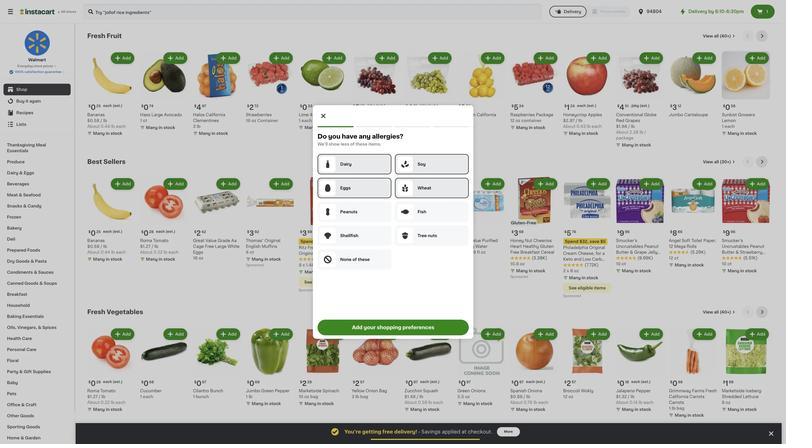 Task type: describe. For each thing, give the bounding box(es) containing it.
1 inside lime 42 1 each
[[299, 119, 301, 123]]

each inside "zucchini squash $1.48 / lb about 0.59 lb each"
[[434, 401, 444, 405]]

$0.58 for 2
[[87, 245, 100, 249]]

sponsored badge image down 2 x 8 oz
[[564, 295, 581, 298]]

angel
[[670, 239, 681, 243]]

cheese,
[[578, 252, 595, 256]]

red
[[617, 119, 625, 123]]

9 for smucker's uncrustables peanut butter & grape jelly sandwich
[[620, 230, 625, 237]]

each inside honeycrisp apples $2.87 / lb about 0.43 lb each
[[592, 125, 602, 129]]

$ 3 68
[[512, 230, 524, 237]]

other goods link
[[3, 411, 71, 422]]

jumbo for jumbo cantaloupe
[[670, 113, 684, 117]]

peanut for strawberry
[[751, 245, 765, 249]]

delivery by 6:10-6:30pm
[[689, 9, 745, 14]]

seafood
[[23, 193, 41, 197]]

/ inside the jalapeno pepper $1.32 / lb about 0.14 lb each
[[629, 395, 630, 399]]

each inside lime 42 1 each
[[302, 119, 312, 123]]

$ inside $ 22 bounty select-a-size paper towels
[[353, 230, 355, 234]]

each (est.) inside $0.18 each (estimated) element
[[632, 381, 651, 384]]

10 ct for smucker's uncrustables peanut butter & strawberry jam sandwich
[[723, 262, 732, 266]]

large inside great value grade aa cage free large white eggs 18 oz
[[215, 245, 227, 249]]

$ inside '$ 4 51'
[[618, 104, 620, 108]]

spend for 5
[[565, 240, 579, 244]]

philadelphia
[[564, 246, 589, 250]]

best
[[87, 159, 102, 165]]

$ inside $ 0 74
[[141, 104, 144, 108]]

spend $32, save $5
[[565, 240, 606, 244]]

oz right 1.48
[[316, 263, 321, 267]]

1 horizontal spatial 28
[[149, 230, 154, 234]]

deli
[[7, 238, 15, 242]]

about inside conventional globe red grapes $1.98 / lb about 2.28 lb / package
[[617, 130, 629, 134]]

free inside honey nut cheerios heart healthy gluten free breakfast cereal
[[511, 251, 520, 255]]

any
[[359, 134, 371, 140]]

$ 0 97 for green onions
[[459, 381, 471, 387]]

0 vertical spatial tomato
[[153, 239, 169, 243]]

spanish
[[511, 389, 527, 393]]

each inside sunkist growers lemon 1 each
[[725, 125, 736, 129]]

squash
[[423, 389, 439, 393]]

sponsored badge image down 8 x 1.48 oz
[[299, 289, 317, 292]]

0 vertical spatial $1.27
[[140, 245, 151, 249]]

97 up green onions 5.5 oz
[[467, 381, 471, 384]]

/ inside honeycrisp apples $2.87 / lb about 0.43 lb each
[[576, 119, 578, 123]]

view all (30+)
[[704, 160, 732, 164]]

bananas for 2
[[87, 239, 105, 243]]

low
[[583, 258, 592, 262]]

94804 button
[[638, 3, 673, 20]]

$5 for 5
[[601, 240, 606, 244]]

california inside grimmway farms fresh california carrots carrots 1 lb bag
[[670, 395, 689, 399]]

0 vertical spatial roma
[[140, 239, 152, 243]]

& left "candy" on the left top
[[23, 204, 27, 208]]

of inside do you have any allergies? we'll show less of these items.
[[350, 142, 355, 146]]

0 vertical spatial $ 0 28
[[141, 230, 154, 237]]

4 for $ 4 81 /pkg (est.)
[[408, 104, 413, 111]]

angel soft toilet paper, 12 mega rolls
[[670, 239, 717, 249]]

$ inside $ 3 88
[[300, 230, 303, 234]]

1 inside the "$1.24 each (estimated)" element
[[567, 104, 570, 111]]

1 vertical spatial breakfast
[[7, 293, 27, 297]]

supplies
[[33, 370, 51, 374]]

& right home
[[21, 437, 24, 441]]

ct for smucker's uncrustables peanut butter & strawberry jam sandwich
[[728, 262, 732, 266]]

each (est.) inside the "$1.24 each (estimated)" element
[[578, 104, 597, 108]]

72 for 5
[[414, 230, 418, 234]]

prepared foods
[[7, 249, 40, 253]]

1 vertical spatial roma tomato $1.27 / lb about 0.22 lb each
[[87, 389, 126, 405]]

$0.25 each (estimated) element for 2
[[87, 228, 136, 238]]

items.
[[369, 142, 382, 146]]

sponsored badge image down "6"
[[246, 264, 264, 267]]

2 vertical spatial 92
[[405, 440, 410, 443]]

8 inside product group
[[673, 230, 678, 237]]

18 inside great value grade aa cage free large white eggs 18 oz
[[193, 256, 198, 260]]

$0.18 each (estimated) element
[[617, 378, 665, 388]]

lb inside grimmway farms fresh california carrots carrots 1 lb bag
[[672, 407, 676, 411]]

green inside the 'jumbo green pepper 1 lb'
[[262, 389, 274, 393]]

0 horizontal spatial $ 0 28
[[88, 381, 101, 387]]

care for health care
[[22, 337, 32, 341]]

all stores
[[61, 10, 76, 13]]

/pkg for 4
[[420, 104, 428, 108]]

care for personal care
[[26, 348, 36, 352]]

package inside conventional globe red grapes $1.98 / lb about 2.28 lb / package
[[617, 136, 634, 140]]

0 vertical spatial roma tomato $1.27 / lb about 0.22 lb each
[[140, 239, 179, 255]]

$ 0 68 for jumbo green pepper
[[247, 381, 260, 387]]

34
[[519, 104, 524, 108]]

original for cheese,
[[590, 246, 606, 250]]

butter for smucker's uncrustables peanut butter & grape jelly sandwich
[[617, 251, 630, 255]]

goods for dry
[[16, 260, 30, 264]]

1 button
[[752, 5, 775, 19]]

& left the pasta
[[31, 260, 34, 264]]

& left craft
[[21, 403, 25, 408]]

0.43
[[577, 125, 586, 129]]

health
[[7, 337, 21, 341]]

$5 for 3
[[336, 240, 342, 244]]

dairy for dairy & eggs
[[7, 171, 18, 175]]

2 for broccoli wokly
[[567, 381, 572, 387]]

5 for $ 5 76
[[567, 230, 572, 237]]

sauces
[[38, 271, 54, 275]]

cage
[[193, 245, 204, 249]]

x for 5
[[567, 269, 570, 273]]

$ inside $ 2 72
[[247, 104, 250, 108]]

essentials inside thanksgiving meal essentials
[[7, 149, 28, 153]]

package inside $2.18 / lb about 2.4 lb / package
[[380, 130, 398, 134]]

12 inside 'raspberries package 12 oz container'
[[511, 119, 515, 123]]

72 for 2
[[255, 104, 259, 108]]

each (est.) inside $0.87 each (estimated) element
[[421, 381, 440, 384]]

service type group
[[550, 6, 631, 17]]

42 inside lime 42 1 each
[[310, 113, 315, 117]]

1 vertical spatial essentials
[[22, 315, 44, 319]]

$ 2 57 for yellow
[[353, 381, 365, 387]]

prepared foods link
[[3, 245, 71, 256]]

& right meat
[[19, 193, 22, 197]]

condiments & sauces
[[7, 271, 54, 275]]

bag inside premium california lemons 2 lb bag
[[466, 125, 474, 129]]

$1.98 / lb
[[405, 125, 424, 129]]

/pkg (est.)
[[632, 104, 650, 108]]

2 horizontal spatial free
[[527, 221, 537, 225]]

9 for smucker's uncrustables peanut butter & strawberry jam sandwich
[[726, 230, 731, 237]]

snacks & candy link
[[3, 201, 71, 212]]

beef chuck, ground, 80%/20%
[[405, 239, 447, 249]]

store
[[34, 65, 42, 68]]

$ inside $ 8 86
[[671, 230, 673, 234]]

by
[[709, 9, 715, 14]]

oz inside great value grade aa cage free large white eggs 18 oz
[[199, 256, 204, 260]]

100%
[[15, 70, 24, 74]]

container
[[257, 119, 278, 123]]

tree nuts
[[418, 234, 437, 238]]

1 inside sunkist growers lemon 1 each
[[723, 125, 724, 129]]

$ inside $ 0 67
[[512, 381, 514, 384]]

home & garden
[[7, 437, 41, 441]]

treatment tracker modal dialog
[[76, 424, 782, 445]]

12 inside "angel soft toilet paper, 12 mega rolls"
[[670, 245, 674, 249]]

8 left 1.48
[[299, 263, 302, 267]]

(est.) inside $ 4 81 /pkg (est.)
[[429, 104, 439, 108]]

delivery for delivery
[[564, 10, 582, 14]]

0.44 for 2
[[101, 251, 110, 255]]

$ 0 25 for 4
[[88, 104, 101, 111]]

• savings applied at checkout.
[[419, 430, 493, 435]]

oz inside marketside spinach 10 oz bag
[[305, 395, 310, 399]]

$ 2 57 for broccoli
[[565, 381, 576, 387]]

3 for premium california lemons
[[461, 104, 466, 111]]

more button
[[498, 428, 520, 437]]

oz down lifestyle
[[575, 269, 579, 273]]

shredded
[[723, 395, 743, 399]]

$ inside $ 3 68
[[512, 230, 514, 234]]

honeycrisp
[[564, 113, 587, 117]]

$ inside $ 2 42
[[194, 230, 197, 234]]

uncrustables for grape
[[617, 245, 644, 249]]

each inside spanish onions $0.88 / lb about 0.76 lb each
[[539, 401, 549, 405]]

save for 5
[[590, 240, 600, 244]]

crackers
[[316, 252, 334, 256]]

lb inside premium california lemons 2 lb bag
[[461, 125, 465, 129]]

oils,
[[7, 326, 16, 330]]

$0.88
[[511, 395, 523, 399]]

ct for smucker's uncrustables peanut butter & grape jelly sandwich
[[622, 262, 627, 266]]

12 inside broccoli wokly 12 oz
[[564, 395, 568, 399]]

delivery button
[[550, 6, 587, 17]]

hass large avocado 1 ct
[[140, 113, 182, 123]]

bananas $0.58 / lb about 0.44 lb each for 2
[[87, 239, 126, 255]]

$ inside the $ 0 33
[[300, 104, 303, 108]]

$5.23 per package (estimated) element
[[352, 102, 400, 112]]

a-
[[383, 239, 387, 243]]

jumbo for jumbo green pepper 1 lb
[[246, 389, 260, 393]]

dairy for dairy
[[340, 162, 352, 167]]

0 horizontal spatial tomato
[[100, 389, 116, 393]]

pepper inside the jalapeno pepper $1.32 / lb about 0.14 lb each
[[637, 389, 651, 393]]

savings
[[422, 430, 441, 435]]

view all (40+) for 1
[[704, 311, 732, 315]]

view all (40+) button for 1
[[701, 307, 738, 318]]

& left sauces
[[34, 271, 37, 275]]

(est.) inside $0.87 each (estimated) element
[[430, 381, 440, 384]]

1 vertical spatial roma
[[87, 389, 99, 393]]

1 vertical spatial of
[[353, 258, 357, 262]]

fresh inside ritz fresh stacks original crackers
[[308, 246, 319, 250]]

$ inside $ 5 76
[[565, 230, 567, 234]]

jalapeno
[[617, 389, 636, 393]]

ct inside hass large avocado 1 ct
[[143, 119, 147, 123]]

1 vertical spatial carrots
[[670, 401, 685, 405]]

about inside the jalapeno pepper $1.32 / lb about 0.14 lb each
[[617, 401, 629, 405]]

88
[[308, 230, 312, 234]]

california for premium california lemons 2 lb bag
[[477, 113, 497, 117]]

$4.51 per package (estimated) element
[[617, 102, 665, 112]]

these inside do you have any allergies? we'll show less of these items.
[[356, 142, 368, 146]]

$ inside the $ 0 98
[[671, 381, 673, 384]]

toilet
[[692, 239, 703, 243]]

3 for thomas' original english muffins
[[250, 230, 254, 237]]

94804
[[647, 9, 662, 14]]

jalapeno pepper $1.32 / lb about 0.14 lb each
[[617, 389, 654, 405]]

pasta
[[35, 260, 47, 264]]

3 for spend $20, save $5
[[303, 230, 307, 237]]

2 for strawberries
[[250, 104, 254, 111]]

12 ct for 22
[[352, 256, 362, 260]]

see eligible items for 5
[[569, 286, 606, 290]]

$1.32
[[617, 395, 628, 399]]

preferences
[[403, 326, 435, 330]]

household
[[7, 304, 30, 308]]

0 vertical spatial 0.22
[[154, 251, 163, 255]]

see for 3
[[305, 281, 313, 285]]

eggs inside great value grade aa cage free large white eggs 18 oz
[[193, 251, 203, 255]]

40
[[458, 251, 464, 255]]

57 for yellow
[[360, 381, 365, 384]]

18 inside the $ 0 18
[[626, 381, 630, 384]]

fresh left vegetables
[[87, 309, 105, 315]]

1 horizontal spatial $0.28 each (estimated) element
[[140, 228, 189, 238]]

10 for smucker's uncrustables peanut butter & strawberry jam sandwich
[[723, 262, 727, 266]]

water
[[476, 245, 488, 249]]

x for 3
[[303, 263, 305, 267]]

$ 0 74
[[141, 104, 154, 111]]

goods for canned
[[24, 282, 38, 286]]

$0.87 each (estimated) element
[[405, 378, 453, 388]]

25 for 4
[[96, 104, 101, 108]]

instacart logo image
[[20, 8, 55, 15]]

fresh inside grimmway farms fresh california carrots carrots 1 lb bag
[[706, 389, 718, 393]]

(105)
[[321, 258, 331, 262]]

wheat
[[418, 186, 432, 190]]

see eligible items button for 3
[[299, 278, 347, 288]]

/pkg for 5
[[367, 104, 376, 108]]

1 inside the cucumber 1 each
[[140, 395, 142, 399]]

5 for $ 5 34
[[514, 104, 519, 111]]

bag inside marketside spinach 10 oz bag
[[311, 395, 319, 399]]

$4.81 per package (estimated) element
[[405, 102, 453, 112]]

floral
[[7, 359, 19, 363]]

25 for 2
[[96, 230, 101, 234]]

marketside for 2
[[299, 389, 322, 393]]

ct inside thomas' original english muffins 6 ct
[[250, 251, 254, 255]]

$ inside $ 1 98
[[724, 381, 726, 384]]

68 for cucumber
[[149, 381, 154, 384]]

0 horizontal spatial $1.27
[[87, 395, 98, 399]]

$ inside $ 4 97
[[194, 104, 197, 108]]

save for 3
[[326, 240, 335, 244]]

shop
[[16, 88, 27, 92]]

0.14
[[630, 401, 638, 405]]

68 for honey nut cheerios heart healthy gluten free breakfast cereal
[[519, 230, 524, 234]]

$0.67 each (estimated) element
[[511, 378, 559, 388]]

spinach
[[323, 389, 339, 393]]

5 for $ 5 23 /pkg (est.)
[[355, 104, 360, 111]]

satisfaction
[[24, 70, 44, 74]]

$ inside $ 3 12
[[671, 104, 673, 108]]

0 horizontal spatial 28
[[96, 381, 101, 384]]

wokly
[[582, 389, 594, 393]]

sporting goods link
[[3, 422, 71, 433]]

$ 0 58
[[724, 104, 736, 111]]

carb
[[593, 258, 602, 262]]

(est.) inside $4.51 per package (estimated) element
[[641, 104, 650, 108]]

stores
[[66, 10, 76, 13]]

oz inside marketside iceberg shredded lettuce 8 oz
[[726, 401, 731, 405]]

2 for great value grade aa cage free large white eggs
[[197, 230, 201, 237]]

peanut for grape
[[645, 245, 659, 249]]

$ 3 88
[[300, 230, 312, 237]]

lb inside the 'jumbo green pepper 1 lb'
[[249, 395, 253, 399]]

10.8 oz
[[511, 262, 525, 266]]

onions for green
[[472, 389, 486, 393]]

4 for $ 4 51
[[620, 104, 625, 111]]

original for muffins
[[265, 239, 281, 243]]

& up 'beverages' on the top left of page
[[19, 171, 23, 175]]

$ 9 96 for smucker's uncrustables peanut butter & strawberry jam sandwich
[[724, 230, 736, 237]]

green inside green onions 5.5 oz
[[458, 389, 470, 393]]

everyday
[[17, 65, 33, 68]]

67
[[520, 381, 524, 384]]

other
[[7, 415, 19, 419]]

each inside the cucumber 1 each
[[143, 395, 153, 399]]

produce link
[[3, 157, 71, 168]]

growers
[[739, 113, 756, 117]]

none of these
[[340, 258, 370, 262]]

great for 5
[[458, 239, 469, 243]]

1.48
[[306, 263, 315, 267]]

0 horizontal spatial $0.28 each (estimated) element
[[87, 378, 136, 388]]

gluten-
[[511, 221, 527, 225]]

2.28
[[630, 130, 639, 134]]

74
[[149, 104, 154, 108]]

0 vertical spatial eggs
[[24, 171, 34, 175]]

bag inside grimmway farms fresh california carrots carrots 1 lb bag
[[677, 407, 685, 411]]

paper,
[[704, 239, 717, 243]]

about inside $2.18 / lb about 2.4 lb / package
[[352, 130, 364, 134]]

cucumber 1 each
[[140, 389, 162, 399]]

$ inside $ 4 81 /pkg (est.)
[[406, 104, 408, 108]]

1 horizontal spatial carrots
[[690, 395, 705, 399]]

bakery
[[7, 226, 22, 231]]

product group containing 8
[[670, 177, 718, 269]]

2 down lifestyle
[[564, 269, 566, 273]]

cereal
[[541, 251, 555, 255]]

1 inside grimmway farms fresh california carrots carrots 1 lb bag
[[670, 407, 671, 411]]

28 inside $ 2 28
[[308, 381, 312, 384]]

$ 0 68 for cucumber
[[141, 381, 154, 387]]



Task type: vqa. For each thing, say whether or not it's contained in the screenshot.


Task type: locate. For each thing, give the bounding box(es) containing it.
taste the season in every sip image
[[213, 437, 223, 445]]

42 up 'cage'
[[202, 230, 206, 234]]

/ inside spanish onions $0.88 / lb about 0.76 lb each
[[524, 395, 526, 399]]

96 for smucker's uncrustables peanut butter & strawberry jam sandwich
[[731, 230, 736, 234]]

$ inside $ 5 63
[[459, 230, 461, 234]]

2 up strawberries
[[250, 104, 254, 111]]

everyday store prices
[[17, 65, 53, 68]]

1 vertical spatial these
[[358, 258, 370, 262]]

1 horizontal spatial $ 9 96
[[724, 230, 736, 237]]

grape
[[635, 251, 647, 255]]

1 horizontal spatial see eligible items
[[569, 286, 606, 290]]

peanut inside the 'smucker's uncrustables peanut butter & strawberry jam sandwich'
[[751, 245, 765, 249]]

(40+) for 0
[[721, 34, 732, 38]]

delivery!
[[395, 430, 418, 435]]

goods for other
[[20, 415, 34, 419]]

5 left 34 on the top of page
[[514, 104, 519, 111]]

1 horizontal spatial 57
[[572, 381, 576, 384]]

1 horizontal spatial see
[[569, 286, 577, 290]]

original up 'muffins'
[[265, 239, 281, 243]]

bounty
[[352, 239, 367, 243]]

dry goods & pasta link
[[3, 256, 71, 267]]

2 4 from the left
[[620, 104, 625, 111]]

oz right 5.5
[[465, 395, 470, 399]]

prices
[[43, 65, 53, 68]]

stock
[[164, 126, 175, 130], [322, 126, 334, 130], [534, 126, 546, 130], [111, 132, 122, 136], [217, 132, 228, 136], [587, 132, 599, 136], [746, 132, 758, 136], [375, 137, 387, 141], [640, 143, 652, 147], [111, 258, 122, 262], [164, 258, 175, 262], [269, 258, 281, 262], [375, 263, 387, 267], [693, 263, 705, 267], [534, 269, 546, 273], [640, 269, 652, 273], [746, 269, 758, 273], [322, 270, 334, 274], [587, 276, 599, 280], [269, 402, 281, 406], [322, 402, 334, 406], [481, 402, 493, 406], [111, 408, 122, 412], [534, 408, 546, 412], [640, 408, 652, 412], [428, 408, 440, 412], [746, 408, 758, 412], [693, 414, 705, 418]]

getting
[[363, 430, 382, 435]]

$ inside '$ 1 24'
[[565, 104, 567, 108]]

98 for 1
[[730, 381, 734, 384]]

deli link
[[3, 234, 71, 245]]

1 value from the left
[[206, 239, 217, 243]]

0 vertical spatial (40+)
[[721, 34, 732, 38]]

do
[[318, 134, 327, 140]]

oz inside 'raspberries package 12 oz container'
[[516, 119, 521, 123]]

ritz
[[299, 246, 307, 250]]

free down the heart
[[511, 251, 520, 255]]

0 vertical spatial bananas $0.58 / lb about 0.44 lb each
[[87, 113, 126, 129]]

5 left the 63
[[461, 230, 466, 237]]

paper
[[352, 245, 364, 249]]

about inside spanish onions $0.88 / lb about 0.76 lb each
[[511, 401, 523, 405]]

1 horizontal spatial see eligible items button
[[564, 283, 612, 293]]

delivery for delivery by 6:10-6:30pm
[[689, 9, 708, 14]]

42 inside $ 2 42
[[202, 230, 206, 234]]

16.9
[[468, 251, 476, 255]]

1 vertical spatial $0.25 each (estimated) element
[[87, 228, 136, 238]]

1 vertical spatial 0.22
[[101, 401, 110, 405]]

goods up garden
[[26, 426, 40, 430]]

$0.25 each (estimated) element for 4
[[87, 102, 136, 112]]

$5 down shellfish on the bottom
[[336, 240, 342, 244]]

goods down prepared foods
[[16, 260, 30, 264]]

2 (40+) from the top
[[721, 311, 732, 315]]

& inside smucker's uncrustables peanut butter & grape jelly sandwich
[[631, 251, 634, 255]]

1 vertical spatial $0.28 each (estimated) element
[[87, 378, 136, 388]]

1 bananas from the top
[[87, 113, 105, 117]]

5 for $ 5 63
[[461, 230, 466, 237]]

uncrustables for strawberry
[[723, 245, 750, 249]]

1 vertical spatial large
[[215, 245, 227, 249]]

essentials down thanksgiving
[[7, 149, 28, 153]]

1 horizontal spatial x
[[465, 251, 467, 255]]

1 vertical spatial care
[[26, 348, 36, 352]]

bunch
[[196, 395, 209, 399]]

oz inside green onions 5.5 oz
[[465, 395, 470, 399]]

$ inside $ 0 87
[[406, 381, 408, 384]]

california up the clementines
[[206, 113, 225, 117]]

sporting goods
[[7, 426, 40, 430]]

2 onions from the left
[[528, 389, 543, 393]]

uncrustables up jam
[[723, 245, 750, 249]]

oz down raspberries
[[516, 119, 521, 123]]

10 ct for smucker's uncrustables peanut butter & grape jelly sandwich
[[617, 262, 627, 266]]

2 12 ct from the left
[[670, 256, 679, 260]]

value for 5
[[470, 239, 482, 243]]

dry goods & pasta
[[7, 260, 47, 264]]

view for 0
[[704, 34, 714, 38]]

3 up the jumbo cantaloupe
[[673, 104, 678, 111]]

0 horizontal spatial 12 ct
[[352, 256, 362, 260]]

free right 'cage'
[[205, 245, 214, 249]]

2 horizontal spatial 28
[[308, 381, 312, 384]]

0 horizontal spatial 96
[[626, 230, 630, 234]]

bag inside "yellow onion bag 3 lb bag"
[[361, 395, 369, 399]]

sponsored badge image down 10.8 oz
[[511, 276, 528, 279]]

1 96 from the left
[[626, 230, 630, 234]]

lifestyle
[[564, 263, 581, 267]]

1 vertical spatial dairy
[[7, 171, 18, 175]]

value up "water"
[[470, 239, 482, 243]]

98 up the grimmway
[[679, 381, 683, 384]]

muffins
[[262, 245, 277, 249]]

2 $ 0 25 from the top
[[88, 230, 101, 237]]

0 horizontal spatial save
[[326, 240, 335, 244]]

$13.92 element
[[309, 437, 348, 445]]

2 $1.98 from the left
[[405, 125, 416, 129]]

1 vertical spatial items
[[595, 286, 606, 290]]

1 horizontal spatial /pkg
[[420, 104, 428, 108]]

add your shopping preferences element
[[313, 105, 474, 339]]

/ inside "zucchini squash $1.48 / lb about 0.59 lb each"
[[417, 395, 419, 399]]

candy
[[28, 204, 41, 208]]

0 vertical spatial these
[[356, 142, 368, 146]]

1 horizontal spatial $1.98
[[617, 125, 628, 129]]

zucchini squash $1.48 / lb about 0.59 lb each
[[405, 389, 444, 405]]

chuck,
[[416, 239, 430, 243]]

1 horizontal spatial 92
[[405, 440, 410, 443]]

3 all from the top
[[715, 311, 720, 315]]

2 $0.25 each (estimated) element from the top
[[87, 228, 136, 238]]

oz right the "10.8"
[[520, 262, 525, 266]]

1 horizontal spatial $ 0 97
[[459, 381, 471, 387]]

2 0.44 from the top
[[101, 251, 110, 255]]

1 view all (40+) button from the top
[[701, 30, 738, 42]]

peanut up jelly in the bottom of the page
[[645, 245, 659, 249]]

0 horizontal spatial delivery
[[564, 10, 582, 14]]

2 up 'cage'
[[197, 230, 201, 237]]

$ inside $ 5 34
[[512, 104, 514, 108]]

0 horizontal spatial jumbo
[[246, 389, 260, 393]]

1 horizontal spatial items
[[595, 286, 606, 290]]

1 horizontal spatial california
[[477, 113, 497, 117]]

1 inside cilantro bunch 1 bunch
[[193, 395, 195, 399]]

see for 5
[[569, 286, 577, 290]]

10 inside marketside spinach 10 oz bag
[[299, 395, 304, 399]]

1 save from the left
[[326, 240, 335, 244]]

sandwich inside smucker's uncrustables peanut butter & grape jelly sandwich
[[617, 256, 637, 260]]

1 peanut from the left
[[645, 245, 659, 249]]

2 uncrustables from the left
[[723, 245, 750, 249]]

save up the stacks
[[326, 240, 335, 244]]

2 view from the top
[[704, 160, 714, 164]]

3 4 from the left
[[408, 104, 413, 111]]

great up 'cage'
[[193, 239, 205, 243]]

eligible down 2 x 8 oz
[[578, 286, 594, 290]]

add inside 'button'
[[352, 326, 363, 330]]

1 sandwich from the left
[[617, 256, 637, 260]]

1 horizontal spatial $ 2 57
[[565, 381, 576, 387]]

/
[[101, 119, 102, 123], [576, 119, 578, 123], [364, 125, 366, 129], [629, 125, 631, 129], [417, 125, 419, 129], [378, 130, 379, 134], [645, 130, 647, 134], [101, 245, 102, 249], [152, 245, 154, 249], [99, 395, 101, 399], [524, 395, 526, 399], [629, 395, 630, 399], [417, 395, 419, 399]]

1 vertical spatial see
[[569, 286, 577, 290]]

view
[[704, 34, 714, 38], [704, 160, 714, 164], [704, 311, 714, 315]]

recipes link
[[3, 107, 71, 119]]

2 horizontal spatial eggs
[[340, 186, 351, 190]]

18 down 'cage'
[[193, 256, 198, 260]]

97 for 2
[[202, 104, 206, 108]]

5 for $ 5 72
[[408, 230, 413, 237]]

oz down broccoli
[[569, 395, 574, 399]]

1 $ 0 97 from the left
[[194, 381, 207, 387]]

1 (40+) from the top
[[721, 34, 732, 38]]

lb inside "yellow onion bag 3 lb bag"
[[356, 395, 360, 399]]

2 bananas from the top
[[87, 239, 105, 243]]

spend for 3
[[301, 240, 314, 244]]

2 $ 2 57 from the left
[[565, 381, 576, 387]]

2 save from the left
[[590, 240, 600, 244]]

large down the grade
[[215, 245, 227, 249]]

for
[[596, 252, 602, 256]]

large inside hass large avocado 1 ct
[[152, 113, 163, 117]]

and
[[574, 258, 582, 262]]

each inside the jalapeno pepper $1.32 / lb about 0.14 lb each
[[644, 401, 654, 405]]

condiments
[[7, 271, 33, 275]]

98 up "shredded"
[[730, 381, 734, 384]]

2 view all (40+) button from the top
[[701, 307, 738, 318]]

1 horizontal spatial roma
[[140, 239, 152, 243]]

0 horizontal spatial dairy
[[7, 171, 18, 175]]

0 horizontal spatial see eligible items button
[[299, 278, 347, 288]]

$ 5 34
[[512, 104, 524, 111]]

smucker's up jam
[[723, 239, 744, 243]]

2 $0.58 from the top
[[87, 245, 100, 249]]

6:10-
[[716, 9, 727, 14]]

& inside the 'smucker's uncrustables peanut butter & strawberry jam sandwich'
[[736, 251, 740, 255]]

$0.25 each (estimated) element
[[87, 102, 136, 112], [87, 228, 136, 238]]

see eligible items button down (7.72k)
[[564, 283, 612, 293]]

$ 4 81 /pkg (est.)
[[406, 104, 439, 111]]

eligible
[[314, 281, 329, 285], [578, 286, 594, 290]]

great inside great value purified drinking water 40 x 16.9 fl oz
[[458, 239, 469, 243]]

$ 8 86
[[671, 230, 683, 237]]

& left spices
[[38, 326, 41, 330]]

$ 0 33
[[300, 104, 313, 111]]

fresh down $20, at the left bottom of page
[[308, 246, 319, 250]]

view all (40+) for 0
[[704, 34, 732, 38]]

fish
[[418, 210, 427, 214]]

california for halos california clementines 3 lb
[[206, 113, 225, 117]]

0 horizontal spatial peanut
[[645, 245, 659, 249]]

1 horizontal spatial 18
[[626, 381, 630, 384]]

2 /pkg from the left
[[632, 104, 640, 108]]

view for 9
[[704, 160, 714, 164]]

$ 2 42
[[194, 230, 206, 237]]

2 $ 0 97 from the left
[[459, 381, 471, 387]]

see eligible items button for 5
[[564, 283, 612, 293]]

about inside "zucchini squash $1.48 / lb about 0.59 lb each"
[[405, 401, 417, 405]]

dairy inside the 'add your shopping preferences' element
[[340, 162, 352, 167]]

see eligible items for 3
[[305, 281, 342, 285]]

96 up the 'smucker's uncrustables peanut butter & strawberry jam sandwich'
[[731, 230, 736, 234]]

72 up beef
[[414, 230, 418, 234]]

butter for smucker's uncrustables peanut butter & strawberry jam sandwich
[[723, 251, 735, 255]]

4 left 81
[[408, 104, 413, 111]]

1 horizontal spatial $ 0 28
[[141, 230, 154, 237]]

$0.58 for 4
[[87, 119, 100, 123]]

$ 3 92 for premium california lemons
[[459, 104, 471, 111]]

2 marketside from the left
[[723, 389, 745, 393]]

view inside "view all (30+)" popup button
[[704, 160, 714, 164]]

1 98 from the left
[[679, 381, 683, 384]]

2.4
[[365, 130, 372, 134]]

eggs inside the 'add your shopping preferences' element
[[340, 186, 351, 190]]

items down (7.72k)
[[595, 286, 606, 290]]

(est.) inside $0.67 each (estimated) element
[[536, 381, 546, 384]]

1 horizontal spatial eggs
[[193, 251, 203, 255]]

3 /pkg from the left
[[420, 104, 428, 108]]

these down 'paper'
[[358, 258, 370, 262]]

0.44 for 4
[[101, 125, 110, 129]]

marketside inside marketside iceberg shredded lettuce 8 oz
[[723, 389, 745, 393]]

2 96 from the left
[[731, 230, 736, 234]]

fruit
[[107, 33, 122, 39]]

68 down gluten-free
[[519, 230, 524, 234]]

carrots down the grimmway
[[670, 401, 685, 405]]

onions inside green onions 5.5 oz
[[472, 389, 486, 393]]

applied
[[442, 430, 461, 435]]

1 $1.98 from the left
[[617, 125, 628, 129]]

size
[[387, 239, 396, 243]]

eligible down 1.48
[[314, 281, 329, 285]]

cheerios
[[534, 239, 552, 243]]

marketside down $ 2 28
[[299, 389, 322, 393]]

jam
[[723, 256, 731, 260]]

sponsored badge image
[[246, 264, 264, 267], [511, 276, 528, 279], [299, 289, 317, 292], [564, 295, 581, 298]]

92 up the premium
[[467, 104, 471, 108]]

57 up yellow
[[360, 381, 365, 384]]

$ 3 92 for thomas' original english muffins
[[247, 230, 259, 237]]

1 horizontal spatial onions
[[528, 389, 543, 393]]

1 onions from the left
[[472, 389, 486, 393]]

1 vertical spatial x
[[303, 263, 305, 267]]

canned
[[7, 282, 23, 286]]

$ inside "$ 5 23 /pkg (est.)"
[[353, 104, 355, 108]]

96 for smucker's uncrustables peanut butter & grape jelly sandwich
[[626, 230, 630, 234]]

butter inside the 'smucker's uncrustables peanut butter & strawberry jam sandwich'
[[723, 251, 735, 255]]

28
[[149, 230, 154, 234], [96, 381, 101, 384], [308, 381, 312, 384]]

0 horizontal spatial 57
[[360, 381, 365, 384]]

0 horizontal spatial package
[[380, 130, 398, 134]]

$1.98 inside conventional globe red grapes $1.98 / lb about 2.28 lb / package
[[617, 125, 628, 129]]

72 up strawberries
[[255, 104, 259, 108]]

0 horizontal spatial original
[[265, 239, 281, 243]]

see down 8 x 1.48 oz
[[305, 281, 313, 285]]

1 vertical spatial 42
[[202, 230, 206, 234]]

2 $ 0 68 from the left
[[247, 381, 260, 387]]

all for 9
[[715, 160, 720, 164]]

roma
[[140, 239, 152, 243], [87, 389, 99, 393]]

sandwich inside the 'smucker's uncrustables peanut butter & strawberry jam sandwich'
[[732, 256, 752, 260]]

2 pepper from the left
[[637, 389, 651, 393]]

x left 1.48
[[303, 263, 305, 267]]

0 horizontal spatial $ 0 97
[[194, 381, 207, 387]]

pepper inside the 'jumbo green pepper 1 lb'
[[275, 389, 290, 393]]

1 57 from the left
[[360, 381, 365, 384]]

sellers
[[104, 159, 126, 165]]

sandwich for grape
[[617, 256, 637, 260]]

1 horizontal spatial 0.22
[[154, 251, 163, 255]]

1 vertical spatial bananas
[[87, 239, 105, 243]]

1 view from the top
[[704, 34, 714, 38]]

2 horizontal spatial 4
[[620, 104, 625, 111]]

many
[[146, 126, 158, 130], [305, 126, 317, 130], [517, 126, 528, 130], [93, 132, 105, 136], [199, 132, 211, 136], [570, 132, 581, 136], [728, 132, 740, 136], [358, 137, 370, 141], [623, 143, 634, 147], [93, 258, 105, 262], [146, 258, 158, 262], [252, 258, 264, 262], [358, 263, 370, 267], [675, 263, 687, 267], [517, 269, 528, 273], [623, 269, 634, 273], [728, 269, 740, 273], [305, 270, 317, 274], [570, 276, 581, 280], [252, 402, 264, 406], [305, 402, 317, 406], [464, 402, 475, 406], [93, 408, 105, 412], [517, 408, 528, 412], [623, 408, 634, 412], [411, 408, 422, 412], [728, 408, 740, 412], [675, 414, 687, 418]]

2 value from the left
[[470, 239, 482, 243]]

1 $0.25 each (estimated) element from the top
[[87, 102, 136, 112]]

view all (40+) button for 0
[[701, 30, 738, 42]]

english
[[246, 245, 261, 249]]

1 horizontal spatial green
[[458, 389, 470, 393]]

$ inside the $ 5 72
[[406, 230, 408, 234]]

2 9 from the left
[[726, 230, 731, 237]]

(est.) inside the "$1.24 each (estimated)" element
[[587, 104, 597, 108]]

0 vertical spatial view
[[704, 34, 714, 38]]

& left soups
[[39, 282, 43, 286]]

0 vertical spatial x
[[465, 251, 467, 255]]

oz down $ 2 28
[[305, 395, 310, 399]]

original inside thomas' original english muffins 6 ct
[[265, 239, 281, 243]]

1 horizontal spatial pepper
[[637, 389, 651, 393]]

2 item carousel region from the top
[[87, 156, 771, 302]]

$ 0 97 for cilantro bunch
[[194, 381, 207, 387]]

smucker's inside the 'smucker's uncrustables peanut butter & strawberry jam sandwich'
[[723, 239, 744, 243]]

care down vinegars,
[[22, 337, 32, 341]]

bananas $0.58 / lb about 0.44 lb each for 4
[[87, 113, 126, 129]]

$1.98 down 81
[[405, 125, 416, 129]]

original inside ritz fresh stacks original crackers
[[299, 252, 315, 256]]

1 horizontal spatial $ 3 92
[[459, 104, 471, 111]]

california inside halos california clementines 3 lb
[[206, 113, 225, 117]]

& left strawberry
[[736, 251, 740, 255]]

goods up sporting goods
[[20, 415, 34, 419]]

68 inside $ 3 68
[[519, 230, 524, 234]]

1 $ 9 96 from the left
[[618, 230, 630, 237]]

1 inside the 'jumbo green pepper 1 lb'
[[246, 395, 248, 399]]

0 vertical spatial see
[[305, 281, 313, 285]]

in
[[159, 126, 163, 130], [318, 126, 321, 130], [529, 126, 533, 130], [106, 132, 110, 136], [212, 132, 216, 136], [582, 132, 586, 136], [741, 132, 745, 136], [371, 137, 374, 141], [635, 143, 639, 147], [106, 258, 110, 262], [159, 258, 163, 262], [265, 258, 268, 262], [371, 263, 374, 267], [688, 263, 692, 267], [529, 269, 533, 273], [635, 269, 639, 273], [741, 269, 745, 273], [318, 270, 321, 274], [582, 276, 586, 280], [265, 402, 268, 406], [318, 402, 321, 406], [476, 402, 480, 406], [106, 408, 110, 412], [529, 408, 533, 412], [635, 408, 639, 412], [423, 408, 427, 412], [741, 408, 745, 412], [688, 414, 692, 418]]

2 $ 9 96 from the left
[[724, 230, 736, 237]]

goods down "condiments & sauces"
[[24, 282, 38, 286]]

each (est.)
[[103, 104, 123, 108], [578, 104, 597, 108], [103, 230, 123, 234], [156, 230, 175, 234], [103, 381, 123, 384], [527, 381, 546, 384], [632, 381, 651, 384], [421, 381, 440, 384]]

2 bananas $0.58 / lb about 0.44 lb each from the top
[[87, 239, 126, 255]]

add your shopping preferences
[[352, 326, 435, 330]]

$5 up a
[[601, 240, 606, 244]]

$ 3 92 up thomas'
[[247, 230, 259, 237]]

2 all from the top
[[715, 160, 720, 164]]

1 horizontal spatial dairy
[[340, 162, 352, 167]]

1 vertical spatial 0.44
[[101, 251, 110, 255]]

oz inside broccoli wokly 12 oz
[[569, 395, 574, 399]]

0 vertical spatial 72
[[255, 104, 259, 108]]

1 horizontal spatial 4
[[408, 104, 413, 111]]

1 all from the top
[[715, 34, 720, 38]]

$ inside $ 2 28
[[300, 381, 303, 384]]

1 4 from the left
[[197, 104, 201, 111]]

ground,
[[431, 239, 447, 243]]

breakfast inside honey nut cheerios heart healthy gluten free breakfast cereal
[[521, 251, 540, 255]]

butter up jam
[[723, 251, 735, 255]]

vegetables
[[107, 309, 143, 315]]

1 vertical spatial tomato
[[100, 389, 116, 393]]

0 horizontal spatial 92
[[255, 230, 259, 234]]

& left grape
[[631, 251, 634, 255]]

1 vertical spatial 25
[[96, 230, 101, 234]]

personal care
[[7, 348, 36, 352]]

1 $5 from the left
[[336, 240, 342, 244]]

items for 5
[[595, 286, 606, 290]]

2 25 from the top
[[96, 230, 101, 234]]

2 smucker's from the left
[[723, 239, 744, 243]]

$ 4 97
[[194, 104, 206, 111]]

2 horizontal spatial /pkg
[[632, 104, 640, 108]]

$1.24 each (estimated) element
[[564, 102, 612, 112]]

marketside up "shredded"
[[723, 389, 745, 393]]

item carousel region
[[87, 30, 771, 152], [87, 156, 771, 302], [87, 307, 771, 422]]

jumbo inside the 'jumbo green pepper 1 lb'
[[246, 389, 260, 393]]

$ 0 68 up cucumber
[[141, 381, 154, 387]]

all for 1
[[715, 311, 720, 315]]

$ 2 57
[[353, 381, 365, 387], [565, 381, 576, 387]]

1 $ 2 57 from the left
[[353, 381, 365, 387]]

1 item carousel region from the top
[[87, 30, 771, 152]]

8 inside marketside iceberg shredded lettuce 8 oz
[[723, 401, 725, 405]]

main content
[[76, 23, 782, 445]]

1 $0.58 from the top
[[87, 119, 100, 123]]

1 horizontal spatial save
[[590, 240, 600, 244]]

2 vertical spatial free
[[511, 251, 520, 255]]

3 for honey nut cheerios heart healthy gluten free breakfast cereal
[[514, 230, 519, 237]]

0 horizontal spatial $ 0 68
[[141, 381, 154, 387]]

2 98 from the left
[[730, 381, 734, 384]]

8
[[673, 230, 678, 237], [299, 263, 302, 267], [571, 269, 574, 273], [723, 401, 725, 405]]

1 horizontal spatial breakfast
[[521, 251, 540, 255]]

guarantee
[[45, 70, 62, 74]]

2 10 ct from the left
[[723, 262, 732, 266]]

1 spend from the left
[[301, 240, 314, 244]]

97 for 0
[[202, 381, 207, 384]]

1 pepper from the left
[[275, 389, 290, 393]]

uncrustables inside the 'smucker's uncrustables peanut butter & strawberry jam sandwich'
[[723, 245, 750, 249]]

0 vertical spatial carrots
[[690, 395, 705, 399]]

0 horizontal spatial $5
[[336, 240, 342, 244]]

0 vertical spatial free
[[527, 221, 537, 225]]

about inside honeycrisp apples $2.87 / lb about 0.43 lb each
[[564, 125, 576, 129]]

2 view all (40+) from the top
[[704, 311, 732, 315]]

2 green from the left
[[458, 389, 470, 393]]

1 bananas $0.58 / lb about 0.44 lb each from the top
[[87, 113, 126, 129]]

$ 0 97
[[194, 381, 207, 387], [459, 381, 471, 387]]

eggs down 'cage'
[[193, 251, 203, 255]]

1 butter from the left
[[617, 251, 630, 255]]

ct right "6"
[[250, 251, 254, 255]]

1 uncrustables from the left
[[617, 245, 644, 249]]

0 vertical spatial items
[[330, 281, 342, 285]]

8 down lifestyle
[[571, 269, 574, 273]]

$ 9 96 for smucker's uncrustables peanut butter & grape jelly sandwich
[[618, 230, 630, 237]]

walmart logo image
[[24, 30, 50, 56]]

(est.) inside $0.18 each (estimated) element
[[642, 381, 651, 384]]

2 x 8 oz
[[564, 269, 579, 273]]

view for 1
[[704, 311, 714, 315]]

1 12 ct from the left
[[352, 256, 362, 260]]

goods for sporting
[[26, 426, 40, 430]]

1 inside hass large avocado 1 ct
[[140, 119, 142, 123]]

2 horizontal spatial 92
[[467, 104, 471, 108]]

2 for yellow onion bag
[[355, 381, 360, 387]]

health care
[[7, 337, 32, 341]]

1 horizontal spatial 72
[[414, 230, 418, 234]]

& left gift
[[19, 370, 23, 374]]

product group containing 22
[[352, 177, 400, 269]]

lb inside halos california clementines 3 lb
[[197, 125, 201, 129]]

1 $ 0 25 from the top
[[88, 104, 101, 111]]

2 up marketside spinach 10 oz bag at the bottom of page
[[303, 381, 307, 387]]

68 for jumbo green pepper
[[255, 381, 260, 384]]

92 for thomas' original english muffins
[[255, 230, 259, 234]]

each (est.) inside $0.67 each (estimated) element
[[527, 381, 546, 384]]

1 horizontal spatial delivery
[[689, 9, 708, 14]]

bag down lemons
[[466, 125, 474, 129]]

0 horizontal spatial 98
[[679, 381, 683, 384]]

it
[[26, 99, 28, 103]]

12 ct down mega
[[670, 256, 679, 260]]

these down "any"
[[356, 142, 368, 146]]

/pkg right '51'
[[632, 104, 640, 108]]

smucker's up grape
[[617, 239, 638, 243]]

free up nut
[[527, 221, 537, 225]]

fresh left fruit
[[87, 33, 105, 39]]

0 vertical spatial jumbo
[[670, 113, 684, 117]]

oils, vinegars, & spices
[[7, 326, 57, 330]]

$ 5 23 /pkg (est.)
[[353, 104, 386, 111]]

33
[[308, 104, 313, 108]]

92 down delivery!
[[405, 440, 410, 443]]

0 vertical spatial item carousel region
[[87, 30, 771, 152]]

oz right the 16 at left top
[[252, 119, 256, 123]]

0 horizontal spatial spend
[[301, 240, 314, 244]]

party & gift supplies
[[7, 370, 51, 374]]

3 item carousel region from the top
[[87, 307, 771, 422]]

1 10 ct from the left
[[617, 262, 627, 266]]

value inside great value grade aa cage free large white eggs 18 oz
[[206, 239, 217, 243]]

$ 9 96 up smucker's uncrustables peanut butter & grape jelly sandwich
[[618, 230, 630, 237]]

2 great from the left
[[458, 239, 469, 243]]

0 vertical spatial breakfast
[[521, 251, 540, 255]]

ct for angel soft toilet paper, 12 mega rolls
[[675, 256, 679, 260]]

0 vertical spatial 42
[[310, 113, 315, 117]]

eligible for 3
[[314, 281, 329, 285]]

pets link
[[3, 389, 71, 400]]

goods inside 'link'
[[24, 282, 38, 286]]

97
[[202, 104, 206, 108], [202, 381, 207, 384], [467, 381, 471, 384]]

breakfast down healthy
[[521, 251, 540, 255]]

marketside
[[299, 389, 322, 393], [723, 389, 745, 393]]

0 vertical spatial see eligible items
[[305, 281, 342, 285]]

1 0.44 from the top
[[101, 125, 110, 129]]

1 vertical spatial free
[[205, 245, 214, 249]]

2 up yellow
[[355, 381, 360, 387]]

5 left 76
[[567, 230, 572, 237]]

shellfish
[[340, 234, 359, 238]]

1
[[767, 10, 769, 14], [567, 104, 570, 111], [140, 119, 142, 123], [299, 119, 301, 123], [723, 125, 724, 129], [726, 381, 729, 387], [140, 395, 142, 399], [193, 395, 195, 399], [246, 395, 248, 399], [670, 407, 671, 411]]

0 vertical spatial essentials
[[7, 149, 28, 153]]

98 for 0
[[679, 381, 683, 384]]

main content containing 0
[[76, 23, 782, 445]]

1 view all (40+) from the top
[[704, 34, 732, 38]]

0 horizontal spatial large
[[152, 113, 163, 117]]

/pkg inside "$ 5 23 /pkg (est.)"
[[367, 104, 376, 108]]

$0.28 each (estimated) element
[[140, 228, 189, 238], [87, 378, 136, 388]]

care down health care link on the bottom left of page
[[26, 348, 36, 352]]

fl
[[477, 251, 480, 255]]

10 down $ 2 28
[[299, 395, 304, 399]]

9 up smucker's uncrustables peanut butter & grape jelly sandwich
[[620, 230, 625, 237]]

2 horizontal spatial x
[[567, 269, 570, 273]]

product group
[[87, 51, 136, 138], [140, 51, 189, 132], [193, 51, 241, 138], [246, 51, 294, 124], [299, 51, 347, 132], [352, 51, 400, 143], [405, 51, 453, 149], [458, 51, 506, 129], [511, 51, 559, 132], [564, 51, 612, 138], [617, 51, 665, 149], [670, 51, 718, 118], [723, 51, 771, 138], [87, 177, 136, 264], [140, 177, 189, 264], [193, 177, 241, 261], [246, 177, 294, 269], [299, 177, 347, 294], [352, 177, 400, 269], [405, 177, 453, 264], [458, 177, 506, 255], [511, 177, 559, 281], [564, 177, 612, 300], [617, 177, 665, 275], [670, 177, 718, 269], [723, 177, 771, 275], [87, 328, 136, 414], [140, 328, 189, 400], [193, 328, 241, 400], [246, 328, 294, 408], [299, 328, 347, 408], [352, 328, 400, 400], [405, 328, 453, 414], [458, 328, 506, 408], [511, 328, 559, 414], [564, 328, 612, 400], [617, 328, 665, 414], [670, 328, 718, 420], [723, 328, 771, 414]]

(7.53k)
[[374, 251, 388, 255]]

eligible for 5
[[578, 286, 594, 290]]

$0.58
[[87, 119, 100, 123], [87, 245, 100, 249]]

92 for premium california lemons
[[467, 104, 471, 108]]

0 horizontal spatial see
[[305, 281, 313, 285]]

0 horizontal spatial 42
[[202, 230, 206, 234]]

great up the drinking
[[458, 239, 469, 243]]

spend $20, save $5
[[301, 240, 342, 244]]

marketside iceberg shredded lettuce 8 oz
[[723, 389, 762, 405]]

less
[[341, 142, 349, 146]]

(5.51k)
[[744, 256, 758, 260]]

1 horizontal spatial marketside
[[723, 389, 745, 393]]

1 vertical spatial item carousel region
[[87, 156, 771, 302]]

2 spend from the left
[[565, 240, 579, 244]]

(40+) for 1
[[721, 311, 732, 315]]

2 $5 from the left
[[601, 240, 606, 244]]

globe
[[645, 113, 657, 117]]

value for 2
[[206, 239, 217, 243]]

1 25 from the top
[[96, 104, 101, 108]]

2 57 from the left
[[572, 381, 576, 384]]

oz right the fl
[[481, 251, 486, 255]]

&
[[19, 171, 23, 175], [19, 193, 22, 197], [23, 204, 27, 208], [631, 251, 634, 255], [736, 251, 740, 255], [31, 260, 34, 264], [34, 271, 37, 275], [39, 282, 43, 286], [38, 326, 41, 330], [19, 370, 23, 374], [21, 403, 25, 408], [21, 437, 24, 441]]

onions for spanish
[[528, 389, 543, 393]]

1 smucker's from the left
[[617, 239, 638, 243]]

1 horizontal spatial peanut
[[751, 245, 765, 249]]

gift
[[24, 370, 32, 374]]

1 /pkg from the left
[[367, 104, 376, 108]]

oz inside great value purified drinking water 40 x 16.9 fl oz
[[481, 251, 486, 255]]

items
[[330, 281, 342, 285], [595, 286, 606, 290]]

57 up broccoli
[[572, 381, 576, 384]]

1 vertical spatial original
[[590, 246, 606, 250]]

8 x 1.48 oz
[[299, 263, 321, 267]]

dairy down produce
[[7, 171, 18, 175]]

10 down smucker's uncrustables peanut butter & grape jelly sandwich
[[617, 262, 621, 266]]

& inside 'link'
[[39, 282, 43, 286]]

2 butter from the left
[[723, 251, 735, 255]]

1 green from the left
[[262, 389, 274, 393]]

onions inside spanish onions $0.88 / lb about 0.76 lb each
[[528, 389, 543, 393]]

sunkist growers lemon 1 each
[[723, 113, 756, 129]]

see down 2 x 8 oz
[[569, 286, 577, 290]]

1 marketside from the left
[[299, 389, 322, 393]]

ct down mega
[[675, 256, 679, 260]]

free inside great value grade aa cage free large white eggs 18 oz
[[205, 245, 214, 249]]

all inside popup button
[[715, 160, 720, 164]]

10 for smucker's uncrustables peanut butter & grape jelly sandwich
[[617, 262, 621, 266]]

None search field
[[83, 3, 542, 20]]

2 sandwich from the left
[[732, 256, 752, 260]]

great for 2
[[193, 239, 205, 243]]

12 ct for 8
[[670, 256, 679, 260]]

breakfast up the household
[[7, 293, 27, 297]]

1 $ 0 68 from the left
[[141, 381, 154, 387]]

smucker's for smucker's uncrustables peanut butter & strawberry jam sandwich
[[723, 239, 744, 243]]

marketside for 1
[[723, 389, 745, 393]]

1 9 from the left
[[620, 230, 625, 237]]

green
[[262, 389, 274, 393], [458, 389, 470, 393]]

1 great from the left
[[193, 239, 205, 243]]

oz inside strawberries 16 oz container
[[252, 119, 256, 123]]

2 peanut from the left
[[751, 245, 765, 249]]

98 inside $ 1 98
[[730, 381, 734, 384]]

3 up honey
[[514, 230, 519, 237]]

2 vertical spatial x
[[567, 269, 570, 273]]

2 horizontal spatial 10
[[723, 262, 727, 266]]

$ inside '$ 0 58'
[[724, 104, 726, 108]]

$ 3 92 up the premium
[[459, 104, 471, 111]]

butter left grape
[[617, 251, 630, 255]]

1 vertical spatial bananas $0.58 / lb about 0.44 lb each
[[87, 239, 126, 255]]

ct
[[143, 119, 147, 123], [250, 251, 254, 255], [357, 256, 362, 260], [675, 256, 679, 260], [622, 262, 627, 266], [728, 262, 732, 266]]

floral link
[[3, 356, 71, 367]]

3 up thomas'
[[250, 230, 254, 237]]

4 for $ 4 97
[[197, 104, 201, 111]]

(est.) inside "$ 5 23 /pkg (est.)"
[[376, 104, 386, 108]]

baking essentials link
[[3, 311, 71, 323]]

marketside inside marketside spinach 10 oz bag
[[299, 389, 322, 393]]

3 view from the top
[[704, 311, 714, 315]]

strawberry
[[741, 251, 763, 255]]

$ 5 76
[[565, 230, 577, 237]]

63
[[467, 230, 471, 234]]



